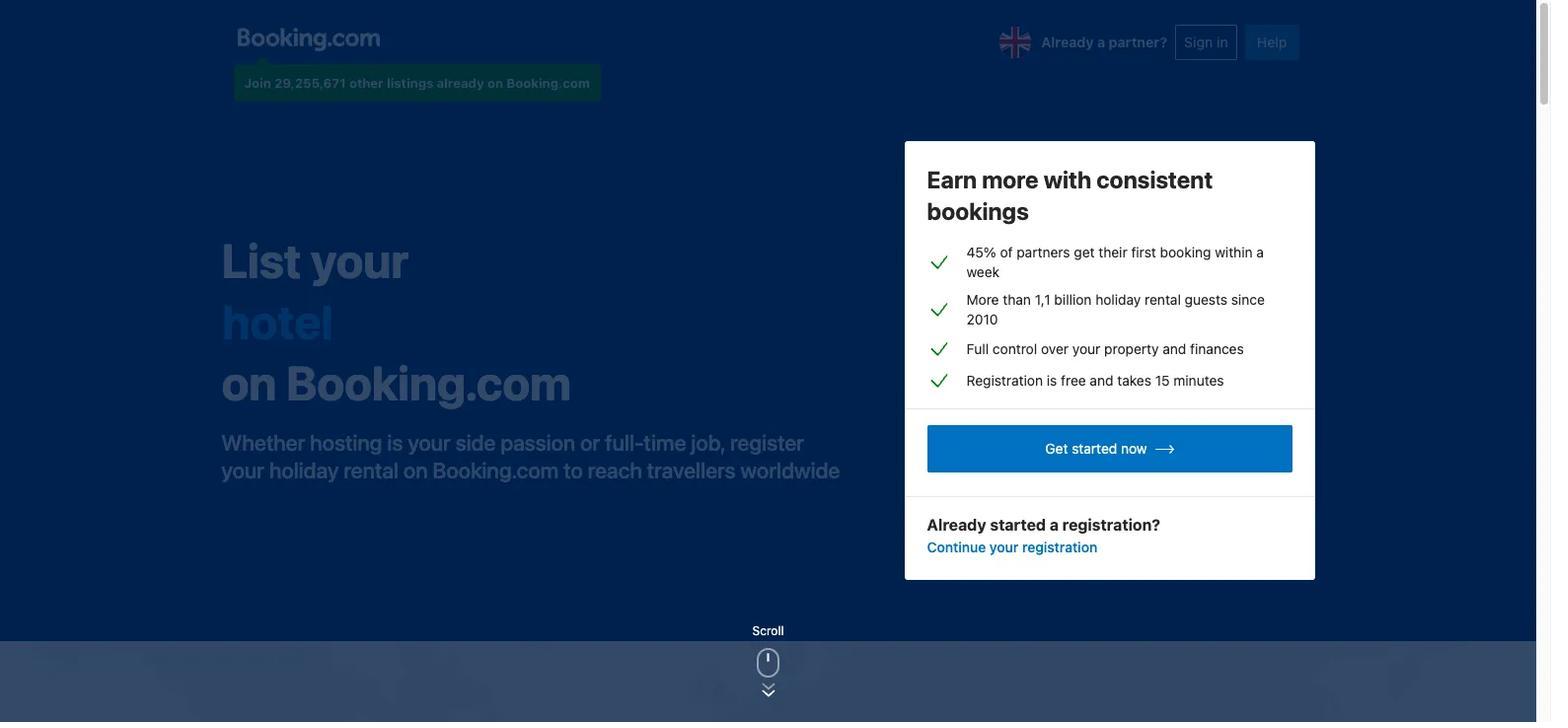 Task type: describe. For each thing, give the bounding box(es) containing it.
full control over your property and finances
[[967, 340, 1244, 357]]

1 vertical spatial and
[[1090, 372, 1114, 389]]

already a partner?
[[1041, 33, 1168, 50]]

1 horizontal spatial is
[[1047, 372, 1057, 389]]

whether
[[222, 430, 305, 456]]

already for started
[[927, 516, 986, 534]]

a inside 45% of partners get their first booking within a week
[[1257, 244, 1264, 261]]

started for now
[[1072, 440, 1117, 457]]

hotel
[[222, 294, 332, 349]]

1 horizontal spatial a
[[1097, 33, 1105, 50]]

sign
[[1184, 33, 1213, 50]]

travellers
[[647, 458, 736, 483]]

minutes
[[1174, 372, 1224, 389]]

more than 1,1 billion holiday rental guests since 2010
[[967, 291, 1265, 328]]

45% of partners get their first booking within a week
[[967, 244, 1264, 280]]

join 29,255,671 other listings already on booking.com
[[244, 75, 590, 91]]

1,1
[[1035, 291, 1051, 308]]

control
[[993, 340, 1037, 357]]

full-
[[605, 430, 644, 456]]

is inside whether hosting is your side passion or full-time job, register your holiday rental on booking.com to reach travellers worldwide
[[387, 430, 403, 456]]

already for a
[[1041, 33, 1094, 50]]

already
[[437, 75, 484, 91]]

list
[[222, 233, 301, 288]]

get started now
[[1045, 440, 1147, 457]]

more
[[982, 166, 1039, 193]]

your right over at the top right of page
[[1072, 340, 1101, 357]]

finances
[[1190, 340, 1244, 357]]

registration?
[[1063, 516, 1160, 534]]

your down whether at the left of the page
[[222, 458, 264, 483]]

their
[[1099, 244, 1128, 261]]

join 29,255,671 other listings already on booking.com button
[[233, 64, 601, 102]]

holiday inside whether hosting is your side passion or full-time job, register your holiday rental on booking.com to reach travellers worldwide
[[269, 458, 339, 483]]

get
[[1045, 440, 1068, 457]]

job,
[[691, 430, 726, 456]]

now
[[1121, 440, 1147, 457]]

bookings
[[927, 197, 1029, 225]]

get
[[1074, 244, 1095, 261]]

in
[[1217, 33, 1228, 50]]

over
[[1041, 340, 1069, 357]]

booking.com inside whether hosting is your side passion or full-time job, register your holiday rental on booking.com to reach travellers worldwide
[[433, 458, 559, 483]]

registration
[[1022, 539, 1098, 556]]

free
[[1061, 372, 1086, 389]]

whether hosting is your side passion or full-time job, register your holiday rental on booking.com to reach travellers worldwide
[[222, 430, 840, 483]]

continue your registration link
[[927, 538, 1098, 558]]

already started a registration? continue your registration
[[927, 516, 1160, 556]]

within
[[1215, 244, 1253, 261]]

side
[[456, 430, 496, 456]]

45%
[[967, 244, 996, 261]]

time
[[644, 430, 686, 456]]

scroll
[[752, 624, 784, 638]]

or
[[580, 430, 600, 456]]

more
[[967, 291, 999, 308]]



Task type: vqa. For each thing, say whether or not it's contained in the screenshot.
the out at the left
no



Task type: locate. For each thing, give the bounding box(es) containing it.
0 vertical spatial already
[[1041, 33, 1094, 50]]

registration
[[967, 372, 1043, 389]]

full
[[967, 340, 989, 357]]

0 vertical spatial rental
[[1145, 291, 1181, 308]]

1 vertical spatial rental
[[344, 458, 399, 483]]

on inside list your hotel on booking.com
[[222, 355, 277, 410]]

booking.com right already on the left of page
[[507, 75, 590, 91]]

guests
[[1185, 291, 1228, 308]]

1 vertical spatial holiday
[[269, 458, 339, 483]]

join
[[244, 75, 271, 91]]

holiday
[[1096, 291, 1141, 308], [269, 458, 339, 483]]

booking.com inside button
[[507, 75, 590, 91]]

registration is free and takes 15 minutes
[[967, 372, 1224, 389]]

2010
[[967, 311, 998, 328]]

register
[[730, 430, 804, 456]]

consistent
[[1097, 166, 1213, 193]]

0 horizontal spatial and
[[1090, 372, 1114, 389]]

rental left guests
[[1145, 291, 1181, 308]]

started right get at the right bottom of page
[[1072, 440, 1117, 457]]

already left partner?
[[1041, 33, 1094, 50]]

your
[[311, 233, 409, 288], [1072, 340, 1101, 357], [408, 430, 451, 456], [222, 458, 264, 483], [990, 539, 1019, 556]]

first
[[1131, 244, 1156, 261]]

already
[[1041, 33, 1094, 50], [927, 516, 986, 534]]

a inside already started a registration? continue your registration
[[1050, 516, 1059, 534]]

1 horizontal spatial and
[[1163, 340, 1187, 357]]

to
[[564, 458, 583, 483]]

is
[[1047, 372, 1057, 389], [387, 430, 403, 456]]

booking.com inside list your hotel on booking.com
[[286, 355, 571, 410]]

earn more with consistent bookings
[[927, 166, 1213, 225]]

booking.com
[[507, 75, 590, 91], [286, 355, 571, 410], [433, 458, 559, 483]]

since
[[1231, 291, 1265, 308]]

a up registration
[[1050, 516, 1059, 534]]

and right free
[[1090, 372, 1114, 389]]

is right hosting on the bottom of page
[[387, 430, 403, 456]]

your right continue
[[990, 539, 1019, 556]]

on inside whether hosting is your side passion or full-time job, register your holiday rental on booking.com to reach travellers worldwide
[[404, 458, 428, 483]]

0 horizontal spatial started
[[990, 516, 1046, 534]]

1 vertical spatial started
[[990, 516, 1046, 534]]

started
[[1072, 440, 1117, 457], [990, 516, 1046, 534]]

and up 15
[[1163, 340, 1187, 357]]

0 vertical spatial and
[[1163, 340, 1187, 357]]

and
[[1163, 340, 1187, 357], [1090, 372, 1114, 389]]

1 vertical spatial is
[[387, 430, 403, 456]]

1 vertical spatial a
[[1257, 244, 1264, 261]]

worldwide
[[741, 458, 840, 483]]

your inside already started a registration? continue your registration
[[990, 539, 1019, 556]]

a right within
[[1257, 244, 1264, 261]]

with
[[1044, 166, 1092, 193]]

0 vertical spatial on
[[487, 75, 503, 91]]

started up continue your registration link
[[990, 516, 1046, 534]]

29,255,671
[[274, 75, 346, 91]]

started inside already started a registration? continue your registration
[[990, 516, 1046, 534]]

passion
[[501, 430, 575, 456]]

continue
[[927, 539, 986, 556]]

on
[[487, 75, 503, 91], [222, 355, 277, 410], [404, 458, 428, 483]]

rental inside whether hosting is your side passion or full-time job, register your holiday rental on booking.com to reach travellers worldwide
[[344, 458, 399, 483]]

1 vertical spatial on
[[222, 355, 277, 410]]

partners
[[1017, 244, 1070, 261]]

billion
[[1054, 291, 1092, 308]]

your inside list your hotel on booking.com
[[311, 233, 409, 288]]

property
[[1104, 340, 1159, 357]]

15
[[1155, 372, 1170, 389]]

booking
[[1160, 244, 1211, 261]]

already inside already started a registration? continue your registration
[[927, 516, 986, 534]]

already up continue
[[927, 516, 986, 534]]

1 horizontal spatial started
[[1072, 440, 1117, 457]]

2 vertical spatial on
[[404, 458, 428, 483]]

0 horizontal spatial holiday
[[269, 458, 339, 483]]

a left partner?
[[1097, 33, 1105, 50]]

list your hotel on booking.com
[[222, 233, 571, 410]]

your left side
[[408, 430, 451, 456]]

0 vertical spatial started
[[1072, 440, 1117, 457]]

2 horizontal spatial on
[[487, 75, 503, 91]]

of
[[1000, 244, 1013, 261]]

1 horizontal spatial on
[[404, 458, 428, 483]]

0 horizontal spatial a
[[1050, 516, 1059, 534]]

booking.com up side
[[286, 355, 571, 410]]

0 vertical spatial is
[[1047, 372, 1057, 389]]

1 horizontal spatial holiday
[[1096, 291, 1141, 308]]

2 vertical spatial booking.com
[[433, 458, 559, 483]]

partner?
[[1109, 33, 1168, 50]]

1 vertical spatial already
[[927, 516, 986, 534]]

week
[[967, 263, 1000, 280]]

hosting
[[310, 430, 382, 456]]

1 horizontal spatial already
[[1041, 33, 1094, 50]]

holiday down 45% of partners get their first booking within a week
[[1096, 291, 1141, 308]]

holiday down whether at the left of the page
[[269, 458, 339, 483]]

listings
[[387, 75, 433, 91]]

0 vertical spatial a
[[1097, 33, 1105, 50]]

get started now link
[[927, 425, 1292, 473]]

0 horizontal spatial already
[[927, 516, 986, 534]]

rental inside more than 1,1 billion holiday rental guests since 2010
[[1145, 291, 1181, 308]]

than
[[1003, 291, 1031, 308]]

reach
[[588, 458, 642, 483]]

0 vertical spatial booking.com
[[507, 75, 590, 91]]

holiday inside more than 1,1 billion holiday rental guests since 2010
[[1096, 291, 1141, 308]]

started for a
[[990, 516, 1046, 534]]

0 horizontal spatial rental
[[344, 458, 399, 483]]

0 vertical spatial holiday
[[1096, 291, 1141, 308]]

is left free
[[1047, 372, 1057, 389]]

takes
[[1117, 372, 1152, 389]]

sign in
[[1184, 33, 1228, 50]]

rental down hosting on the bottom of page
[[344, 458, 399, 483]]

1 vertical spatial booking.com
[[286, 355, 571, 410]]

0 horizontal spatial is
[[387, 430, 403, 456]]

2 horizontal spatial a
[[1257, 244, 1264, 261]]

2 vertical spatial a
[[1050, 516, 1059, 534]]

0 horizontal spatial on
[[222, 355, 277, 410]]

rental
[[1145, 291, 1181, 308], [344, 458, 399, 483]]

sign in link
[[1175, 24, 1237, 60]]

other
[[349, 75, 384, 91]]

a
[[1097, 33, 1105, 50], [1257, 244, 1264, 261], [1050, 516, 1059, 534]]

on inside button
[[487, 75, 503, 91]]

1 horizontal spatial rental
[[1145, 291, 1181, 308]]

your right list
[[311, 233, 409, 288]]

earn
[[927, 166, 977, 193]]

booking.com down side
[[433, 458, 559, 483]]



